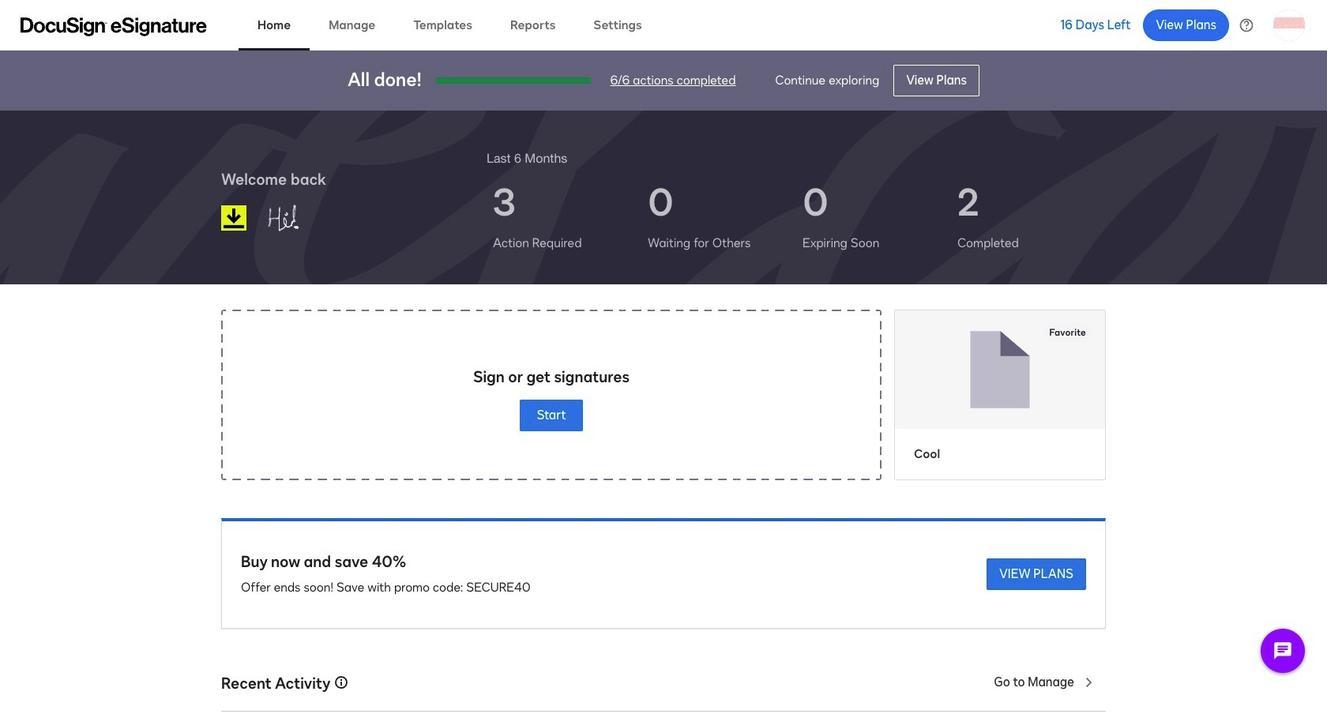 Task type: locate. For each thing, give the bounding box(es) containing it.
docusignlogo image
[[221, 205, 246, 231]]

list
[[487, 167, 1106, 265]]

heading
[[487, 149, 567, 167]]

docusign esignature image
[[21, 17, 207, 36]]



Task type: describe. For each thing, give the bounding box(es) containing it.
generic name image
[[260, 197, 342, 239]]

your uploaded profile image image
[[1273, 9, 1305, 41]]

use cool image
[[895, 310, 1105, 429]]



